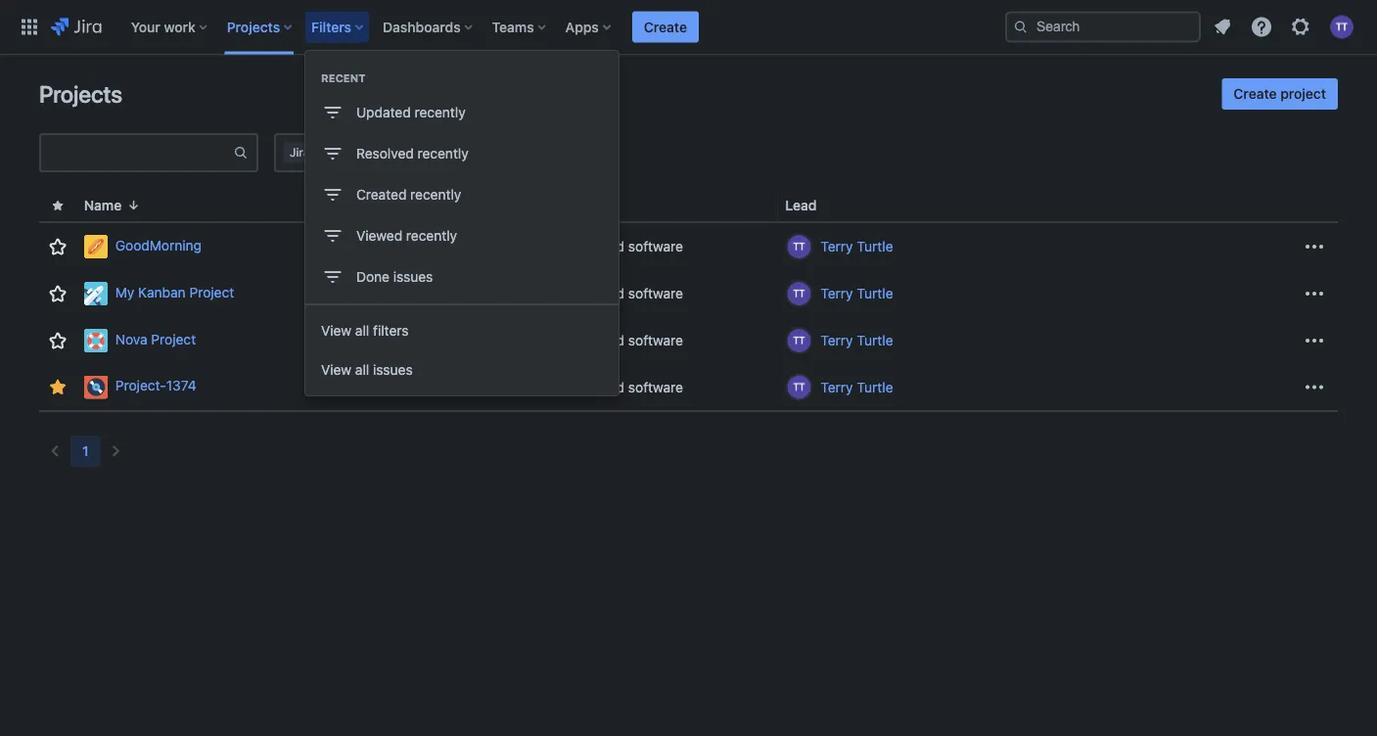 Task type: describe. For each thing, give the bounding box(es) containing it.
recent
[[321, 72, 366, 85]]

managed for kan
[[566, 285, 625, 302]]

project-
[[115, 378, 166, 394]]

terry for np
[[821, 332, 853, 349]]

apps button
[[560, 11, 619, 43]]

star goodmorning image
[[46, 235, 69, 259]]

create for create
[[644, 19, 687, 35]]

team-managed software for p1374
[[526, 379, 683, 395]]

managed for good
[[566, 238, 625, 255]]

team-managed software for kan
[[526, 285, 683, 302]]

team-managed software for good
[[526, 238, 683, 255]]

more image
[[1303, 329, 1327, 353]]

resolved
[[356, 145, 414, 162]]

0 horizontal spatial projects
[[39, 80, 122, 108]]

team- for good
[[526, 238, 566, 255]]

dashboards button
[[377, 11, 480, 43]]

filters
[[373, 323, 409, 339]]

created
[[356, 187, 407, 203]]

done issues link
[[306, 257, 619, 298]]

np
[[370, 332, 388, 349]]

terry for p1374
[[821, 379, 853, 395]]

open image
[[439, 141, 462, 165]]

search image
[[1013, 19, 1029, 35]]

jira software
[[290, 145, 362, 159]]

dashboards
[[383, 19, 461, 35]]

next image
[[104, 440, 128, 463]]

nova project
[[115, 331, 196, 347]]

view all issues
[[321, 362, 413, 378]]

terry turtle link for p1374
[[821, 377, 894, 397]]

updated recently
[[356, 104, 466, 120]]

terry turtle link for kan
[[821, 284, 894, 304]]

kanban
[[138, 284, 186, 300]]

clear image
[[419, 145, 435, 161]]

team- for p1374
[[526, 379, 566, 395]]

work
[[164, 19, 196, 35]]

Search field
[[1006, 11, 1201, 43]]

star my kanban project image
[[46, 282, 69, 306]]

name button
[[76, 195, 149, 217]]

your work button
[[125, 11, 215, 43]]

terry turtle for p1374
[[821, 379, 894, 395]]

resolved recently link
[[306, 133, 619, 174]]

create for create project
[[1234, 86, 1277, 102]]

turtle for np
[[857, 332, 894, 349]]

done issues
[[356, 269, 433, 285]]

team-managed software for np
[[526, 332, 683, 349]]

0 vertical spatial issues
[[393, 269, 433, 285]]

your
[[131, 19, 160, 35]]

key button
[[362, 195, 417, 217]]

more image for good
[[1303, 235, 1327, 259]]

turtle for p1374
[[857, 379, 894, 395]]

view all filters link
[[306, 311, 619, 351]]

create project
[[1234, 86, 1327, 102]]

all for issues
[[355, 362, 369, 378]]

your work
[[131, 19, 196, 35]]

help image
[[1250, 15, 1274, 39]]

software for good
[[629, 238, 683, 255]]

viewed
[[356, 228, 403, 244]]

view all issues link
[[306, 351, 619, 390]]

star project-1374 image
[[46, 376, 69, 399]]

lead
[[786, 197, 817, 213]]

recently for created recently
[[410, 187, 462, 203]]

goodmorning link
[[84, 235, 354, 259]]

terry for good
[[821, 238, 853, 255]]

terry for kan
[[821, 285, 853, 302]]

good
[[370, 238, 411, 255]]

nova project link
[[84, 329, 354, 353]]

star nova project image
[[46, 329, 69, 353]]

resolved recently
[[356, 145, 469, 162]]

kan
[[370, 285, 398, 302]]

teams
[[492, 19, 534, 35]]

software for kan
[[629, 285, 683, 302]]

previous image
[[43, 440, 67, 463]]

filters
[[312, 19, 352, 35]]

turtle for good
[[857, 238, 894, 255]]



Task type: locate. For each thing, give the bounding box(es) containing it.
1 vertical spatial projects
[[39, 80, 122, 108]]

1
[[82, 443, 89, 459]]

1 terry turtle link from the top
[[821, 237, 894, 257]]

recently for resolved recently
[[418, 145, 469, 162]]

created recently link
[[306, 174, 619, 215]]

3 software from the top
[[629, 332, 683, 349]]

managed for p1374
[[566, 379, 625, 395]]

name
[[84, 197, 122, 213]]

1 all from the top
[[355, 323, 369, 339]]

managed for np
[[566, 332, 625, 349]]

jira
[[290, 145, 310, 159]]

1 horizontal spatial projects
[[227, 19, 280, 35]]

jira image
[[51, 15, 102, 39], [51, 15, 102, 39]]

1 vertical spatial all
[[355, 362, 369, 378]]

4 team- from the top
[[526, 379, 566, 395]]

2 managed from the top
[[566, 285, 625, 302]]

recently down updated recently 'link'
[[418, 145, 469, 162]]

create inside button
[[1234, 86, 1277, 102]]

2 more image from the top
[[1303, 282, 1327, 306]]

1 vertical spatial view
[[321, 362, 352, 378]]

1 turtle from the top
[[857, 238, 894, 255]]

2 terry from the top
[[821, 285, 853, 302]]

0 horizontal spatial create
[[644, 19, 687, 35]]

filters button
[[306, 11, 371, 43]]

4 turtle from the top
[[857, 379, 894, 395]]

2 turtle from the top
[[857, 285, 894, 302]]

created recently
[[356, 187, 462, 203]]

2 software from the top
[[629, 285, 683, 302]]

p1374
[[370, 379, 409, 395]]

1 more image from the top
[[1303, 235, 1327, 259]]

appswitcher icon image
[[18, 15, 41, 39]]

1 view from the top
[[321, 323, 352, 339]]

3 terry from the top
[[821, 332, 853, 349]]

1 team-managed software from the top
[[526, 238, 683, 255]]

0 vertical spatial view
[[321, 323, 352, 339]]

1 managed from the top
[[566, 238, 625, 255]]

projects down appswitcher icon
[[39, 80, 122, 108]]

project
[[1281, 86, 1327, 102]]

terry turtle for kan
[[821, 285, 894, 302]]

4 terry turtle link from the top
[[821, 377, 894, 397]]

managed
[[566, 238, 625, 255], [566, 285, 625, 302], [566, 332, 625, 349], [566, 379, 625, 395]]

recently for viewed recently
[[406, 228, 457, 244]]

project-1374 link
[[84, 376, 354, 399]]

banner
[[0, 0, 1378, 55]]

1374
[[166, 378, 196, 394]]

my
[[115, 284, 134, 300]]

recently up open image
[[415, 104, 466, 120]]

lead button
[[778, 195, 841, 217]]

projects button
[[221, 11, 300, 43]]

1 terry from the top
[[821, 238, 853, 255]]

notifications image
[[1211, 15, 1235, 39]]

0 vertical spatial all
[[355, 323, 369, 339]]

all for filters
[[355, 323, 369, 339]]

terry
[[821, 238, 853, 255], [821, 285, 853, 302], [821, 332, 853, 349], [821, 379, 853, 395]]

more image for p1374
[[1303, 376, 1327, 399]]

your profile and settings image
[[1331, 15, 1354, 39]]

view for view all filters
[[321, 323, 352, 339]]

goodmorning
[[115, 237, 202, 253]]

3 team- from the top
[[526, 332, 566, 349]]

software for p1374
[[629, 379, 683, 395]]

clear image
[[366, 145, 382, 161]]

4 terry from the top
[[821, 379, 853, 395]]

create left project
[[1234, 86, 1277, 102]]

2 terry turtle from the top
[[821, 285, 894, 302]]

2 team- from the top
[[526, 285, 566, 302]]

create button
[[632, 11, 699, 43]]

recently
[[415, 104, 466, 120], [418, 145, 469, 162], [410, 187, 462, 203], [406, 228, 457, 244]]

terry turtle for good
[[821, 238, 894, 255]]

3 team-managed software from the top
[[526, 332, 683, 349]]

settings image
[[1290, 15, 1313, 39]]

software for np
[[629, 332, 683, 349]]

1 vertical spatial project
[[151, 331, 196, 347]]

3 turtle from the top
[[857, 332, 894, 349]]

0 vertical spatial projects
[[227, 19, 280, 35]]

projects right the work
[[227, 19, 280, 35]]

apps
[[566, 19, 599, 35]]

viewed recently
[[356, 228, 457, 244]]

all left np
[[355, 323, 369, 339]]

recently inside 'link'
[[415, 104, 466, 120]]

teams button
[[486, 11, 554, 43]]

1 horizontal spatial create
[[1234, 86, 1277, 102]]

project right nova
[[151, 331, 196, 347]]

3 more image from the top
[[1303, 376, 1327, 399]]

0 vertical spatial project
[[189, 284, 234, 300]]

software
[[629, 238, 683, 255], [629, 285, 683, 302], [629, 332, 683, 349], [629, 379, 683, 395]]

updated
[[356, 104, 411, 120]]

my kanban project link
[[84, 282, 354, 306]]

3 terry turtle from the top
[[821, 332, 894, 349]]

terry turtle for np
[[821, 332, 894, 349]]

recently down clear icon
[[410, 187, 462, 203]]

view all filters
[[321, 323, 409, 339]]

software
[[313, 145, 362, 159]]

terry turtle link for good
[[821, 237, 894, 257]]

team- for np
[[526, 332, 566, 349]]

3 managed from the top
[[566, 332, 625, 349]]

issues up p1374
[[373, 362, 413, 378]]

1 software from the top
[[629, 238, 683, 255]]

create project button
[[1222, 78, 1339, 110]]

nova
[[115, 331, 148, 347]]

0 vertical spatial more image
[[1303, 235, 1327, 259]]

create right apps popup button
[[644, 19, 687, 35]]

project
[[189, 284, 234, 300], [151, 331, 196, 347]]

1 terry turtle from the top
[[821, 238, 894, 255]]

all
[[355, 323, 369, 339], [355, 362, 369, 378]]

key
[[370, 197, 394, 213]]

terry turtle
[[821, 238, 894, 255], [821, 285, 894, 302], [821, 332, 894, 349], [821, 379, 894, 395]]

4 software from the top
[[629, 379, 683, 395]]

recently down created recently
[[406, 228, 457, 244]]

1 vertical spatial create
[[1234, 86, 1277, 102]]

view
[[321, 323, 352, 339], [321, 362, 352, 378]]

more image
[[1303, 235, 1327, 259], [1303, 282, 1327, 306], [1303, 376, 1327, 399]]

banner containing your work
[[0, 0, 1378, 55]]

2 vertical spatial more image
[[1303, 376, 1327, 399]]

4 managed from the top
[[566, 379, 625, 395]]

updated recently link
[[306, 92, 619, 133]]

project down goodmorning link
[[189, 284, 234, 300]]

projects inside dropdown button
[[227, 19, 280, 35]]

done
[[356, 269, 390, 285]]

team-
[[526, 238, 566, 255], [526, 285, 566, 302], [526, 332, 566, 349], [526, 379, 566, 395]]

0 vertical spatial create
[[644, 19, 687, 35]]

2 all from the top
[[355, 362, 369, 378]]

project-1374
[[115, 378, 196, 394]]

None text field
[[41, 139, 233, 166]]

2 view from the top
[[321, 362, 352, 378]]

view for view all issues
[[321, 362, 352, 378]]

issues
[[393, 269, 433, 285], [373, 362, 413, 378]]

1 vertical spatial more image
[[1303, 282, 1327, 306]]

view down view all filters in the left top of the page
[[321, 362, 352, 378]]

3 terry turtle link from the top
[[821, 331, 894, 351]]

terry turtle link for np
[[821, 331, 894, 351]]

turtle
[[857, 238, 894, 255], [857, 285, 894, 302], [857, 332, 894, 349], [857, 379, 894, 395]]

view left np
[[321, 323, 352, 339]]

issues up kan at the top left of page
[[393, 269, 433, 285]]

team-managed software
[[526, 238, 683, 255], [526, 285, 683, 302], [526, 332, 683, 349], [526, 379, 683, 395]]

1 button
[[71, 436, 100, 467]]

my kanban project
[[115, 284, 234, 300]]

4 team-managed software from the top
[[526, 379, 683, 395]]

create
[[644, 19, 687, 35], [1234, 86, 1277, 102]]

4 terry turtle from the top
[[821, 379, 894, 395]]

viewed recently link
[[306, 215, 619, 257]]

projects
[[227, 19, 280, 35], [39, 80, 122, 108]]

2 team-managed software from the top
[[526, 285, 683, 302]]

recently for updated recently
[[415, 104, 466, 120]]

turtle for kan
[[857, 285, 894, 302]]

2 terry turtle link from the top
[[821, 284, 894, 304]]

all down view all filters in the left top of the page
[[355, 362, 369, 378]]

team- for kan
[[526, 285, 566, 302]]

1 team- from the top
[[526, 238, 566, 255]]

terry turtle link
[[821, 237, 894, 257], [821, 284, 894, 304], [821, 331, 894, 351], [821, 377, 894, 397]]

primary element
[[12, 0, 1006, 54]]

1 vertical spatial issues
[[373, 362, 413, 378]]

create inside button
[[644, 19, 687, 35]]



Task type: vqa. For each thing, say whether or not it's contained in the screenshot.
the details to the top
no



